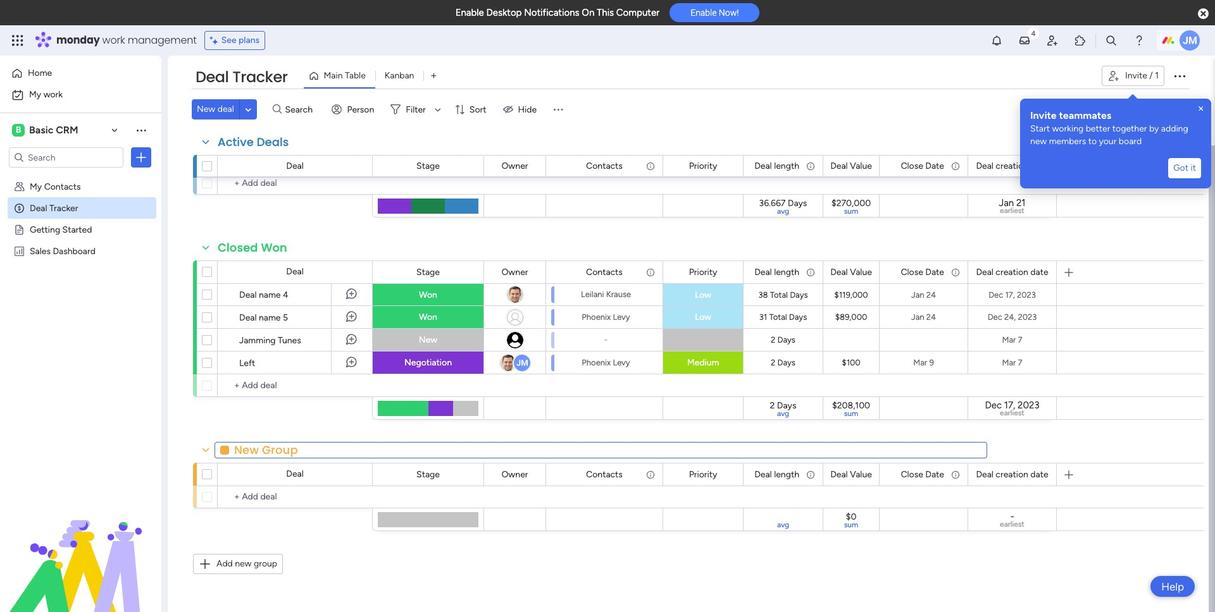 Task type: describe. For each thing, give the bounding box(es) containing it.
2 levy from the top
[[613, 358, 630, 367]]

28
[[769, 156, 778, 165]]

value for third 'deal value' field from the bottom
[[850, 160, 872, 171]]

length for closed won
[[774, 267, 799, 278]]

see plans
[[221, 35, 260, 46]]

3 contacts field from the top
[[583, 468, 626, 482]]

31 total days
[[759, 313, 807, 322]]

2 deal creation date field from the top
[[973, 266, 1052, 279]]

public dashboard image
[[13, 245, 25, 257]]

1 7 from the top
[[1018, 335, 1023, 345]]

home
[[28, 68, 52, 78]]

deal value for 1st 'deal value' field from the bottom of the page
[[831, 469, 872, 480]]

dec for dec 17, 2023
[[989, 290, 1003, 300]]

2 mar 7 from the top
[[1002, 358, 1023, 368]]

start
[[1031, 123, 1050, 134]]

update feed image
[[1019, 34, 1031, 47]]

1 low from the top
[[695, 290, 712, 300]]

3 priority from the top
[[689, 469, 717, 480]]

my work link
[[8, 85, 154, 105]]

$100
[[842, 358, 861, 368]]

deal tracker inside deal tracker field
[[196, 66, 288, 87]]

started
[[62, 224, 92, 235]]

sales
[[30, 246, 51, 256]]

together
[[1113, 123, 1147, 134]]

feb for feb 4
[[1002, 133, 1016, 142]]

31
[[759, 313, 767, 322]]

new for new
[[419, 335, 437, 346]]

10
[[1016, 156, 1025, 165]]

1 phoenix from the top
[[582, 312, 611, 322]]

2 owner from the top
[[502, 267, 528, 278]]

help button
[[1151, 577, 1195, 598]]

monday
[[56, 33, 100, 47]]

dec for dec 24, 2023
[[988, 313, 1003, 322]]

$89,000
[[835, 313, 867, 322]]

add
[[216, 559, 233, 570]]

Search in workspace field
[[27, 150, 106, 165]]

36.667 days avg
[[759, 198, 807, 216]]

3 length from the top
[[774, 469, 799, 480]]

contacts field for deals
[[583, 159, 626, 173]]

enable for enable desktop notifications on this computer
[[456, 7, 484, 18]]

1 jan 24 from the top
[[911, 290, 936, 300]]

2 priority from the top
[[689, 267, 717, 278]]

deal name 2
[[239, 133, 288, 144]]

my work
[[29, 89, 63, 100]]

name for 3
[[259, 156, 281, 166]]

1 owner from the top
[[502, 160, 528, 171]]

1 horizontal spatial 4
[[1018, 133, 1023, 142]]

38
[[759, 291, 768, 300]]

deals
[[257, 134, 289, 150]]

new for new deal
[[197, 104, 215, 115]]

Active Deals field
[[215, 134, 292, 151]]

new deal button
[[192, 99, 239, 120]]

my contacts
[[30, 181, 81, 192]]

stage field for contacts
[[413, 159, 443, 173]]

5
[[283, 313, 288, 323]]

this
[[597, 7, 614, 18]]

days inside 36.667 days avg
[[788, 198, 807, 209]]

deal length for closed won
[[755, 267, 799, 278]]

2 vertical spatial won
[[419, 312, 437, 323]]

teammates
[[1059, 110, 1112, 122]]

to
[[1089, 136, 1097, 147]]

deal inside list box
[[30, 203, 47, 213]]

deal name 3
[[239, 156, 288, 166]]

help
[[1162, 581, 1184, 593]]

3 owner from the top
[[502, 469, 528, 480]]

+ add deal text field for $270,000
[[224, 176, 367, 191]]

2 2 days from the top
[[771, 358, 796, 368]]

2 inside 2 days avg
[[770, 401, 775, 411]]

add new group
[[216, 559, 277, 570]]

select product image
[[11, 34, 24, 47]]

1 vertical spatial jan
[[911, 290, 925, 300]]

new inside button
[[235, 559, 252, 570]]

+ add deal text field for -
[[224, 490, 367, 505]]

hide button
[[498, 99, 545, 120]]

1 deal creation date field from the top
[[973, 159, 1052, 173]]

2 7 from the top
[[1018, 358, 1023, 368]]

sales dashboard
[[30, 246, 96, 256]]

lottie animation image
[[0, 485, 161, 613]]

column information image for first deal length field from the bottom
[[806, 470, 816, 480]]

closed
[[218, 240, 258, 256]]

3 close from the top
[[901, 469, 923, 480]]

notifications
[[524, 7, 580, 18]]

board
[[1119, 136, 1142, 147]]

dec 24, 2023
[[988, 313, 1037, 322]]

1 deal value field from the top
[[827, 159, 875, 173]]

3 close date field from the top
[[898, 468, 948, 482]]

jamming
[[239, 335, 276, 346]]

arrow down image
[[430, 102, 446, 117]]

$0 sum
[[844, 512, 859, 530]]

Closed Won field
[[215, 240, 290, 256]]

lottie animation element
[[0, 485, 161, 613]]

left
[[239, 358, 255, 369]]

avg for 2
[[777, 410, 789, 418]]

$270,000 sum
[[832, 198, 871, 216]]

contacts for deals's the contacts field
[[586, 160, 623, 171]]

workspace options image
[[135, 124, 147, 137]]

enable for enable now!
[[691, 8, 717, 18]]

list box containing my contacts
[[0, 173, 161, 433]]

1 levy from the top
[[613, 312, 630, 322]]

invite members image
[[1046, 34, 1059, 47]]

deal value for third 'deal value' field from the bottom
[[831, 160, 872, 171]]

value for 2nd 'deal value' field from the bottom
[[850, 267, 872, 278]]

2 jan 24 from the top
[[911, 313, 936, 322]]

kanban button
[[375, 66, 424, 86]]

closed won
[[218, 240, 287, 256]]

name for 5
[[259, 313, 281, 323]]

invite / 1 button
[[1102, 66, 1165, 86]]

1 24 from the top
[[927, 290, 936, 300]]

hide
[[518, 104, 537, 115]]

2 close from the top
[[901, 267, 923, 278]]

active
[[218, 134, 254, 150]]

your
[[1099, 136, 1117, 147]]

earliest inside jan 21 earliest
[[1000, 206, 1025, 215]]

deal name 5
[[239, 313, 288, 323]]

b
[[16, 125, 21, 135]]

2 days avg
[[770, 401, 797, 418]]

2 stage field from the top
[[413, 266, 443, 279]]

1 leilani krause from the top
[[581, 155, 631, 165]]

basic crm
[[29, 124, 78, 136]]

1 2 days from the top
[[771, 335, 796, 345]]

dec for dec 17, 2023 earliest
[[985, 400, 1002, 412]]

36.667
[[759, 198, 786, 209]]

1 horizontal spatial options image
[[1172, 68, 1188, 84]]

2 deal value field from the top
[[827, 266, 875, 279]]

3 deal length from the top
[[755, 469, 799, 480]]

2 24 from the top
[[927, 313, 936, 322]]

1 priority from the top
[[689, 160, 717, 171]]

deal name 4
[[239, 290, 288, 301]]

$270,000
[[832, 198, 871, 209]]

feb 4
[[1002, 133, 1023, 142]]

enable desktop notifications on this computer
[[456, 7, 660, 18]]

filter
[[406, 104, 426, 115]]

2 owner field from the top
[[498, 266, 531, 279]]

main table
[[324, 70, 366, 81]]

sort
[[470, 104, 487, 115]]

filter button
[[386, 99, 446, 120]]

medium
[[687, 358, 719, 368]]

1 phoenix levy from the top
[[582, 312, 630, 322]]

column information image for 1st the contacts field from the bottom
[[646, 470, 656, 480]]

2 priority field from the top
[[686, 266, 721, 279]]

tracker inside list box
[[49, 203, 78, 213]]

home link
[[8, 63, 154, 84]]

my for my contacts
[[30, 181, 42, 192]]

public board image
[[13, 223, 25, 235]]

monday work management
[[56, 33, 197, 47]]

column information image for deals's the contacts field
[[646, 161, 656, 171]]

3
[[283, 156, 288, 166]]

0 horizontal spatial options image
[[135, 151, 147, 164]]

2 close date from the top
[[901, 267, 944, 278]]

tracker inside field
[[232, 66, 288, 87]]

creation for 1st deal creation date field from the bottom of the page
[[996, 469, 1029, 480]]

v2 search image
[[273, 102, 282, 117]]

deal length field for won
[[752, 266, 803, 279]]

close image
[[1196, 104, 1207, 114]]

work for my
[[43, 89, 63, 100]]

1
[[1155, 70, 1159, 81]]

deal length field for deals
[[752, 159, 803, 173]]

2 + add deal text field from the top
[[224, 379, 367, 394]]

3 earliest from the top
[[1000, 520, 1025, 529]]

3 avg from the top
[[777, 521, 789, 530]]

kanban
[[385, 70, 414, 81]]

dashboard
[[53, 246, 96, 256]]

1 close date field from the top
[[898, 159, 948, 173]]



Task type: locate. For each thing, give the bounding box(es) containing it.
notifications image
[[991, 34, 1003, 47]]

1 close from the top
[[901, 160, 923, 171]]

1 vertical spatial 2 days
[[771, 358, 796, 368]]

0 vertical spatial owner field
[[498, 159, 531, 173]]

1 value from the top
[[850, 160, 872, 171]]

2 vertical spatial stage
[[417, 469, 440, 480]]

avg inside 36.667 days avg
[[777, 207, 789, 216]]

getting
[[30, 224, 60, 235]]

1 vertical spatial leilani krause
[[581, 290, 631, 299]]

options image down 'workspace options' image
[[135, 151, 147, 164]]

2 vertical spatial date
[[1031, 469, 1049, 480]]

length for active deals
[[774, 160, 799, 171]]

0 vertical spatial feb
[[1002, 133, 1016, 142]]

krause
[[606, 155, 631, 165], [606, 290, 631, 299]]

angle down image
[[245, 105, 251, 114]]

option
[[0, 175, 161, 178]]

2023 for dec 17, 2023
[[1017, 290, 1036, 300]]

deal value field up $0 on the right bottom of the page
[[827, 468, 875, 482]]

9
[[930, 358, 934, 368]]

Deal Value field
[[827, 159, 875, 173], [827, 266, 875, 279], [827, 468, 875, 482]]

plans
[[239, 35, 260, 46]]

working
[[1052, 123, 1084, 134]]

2 deal length from the top
[[755, 267, 799, 278]]

jan inside jan 21 earliest
[[999, 198, 1014, 209]]

deal tracker up angle down icon
[[196, 66, 288, 87]]

sum for $0
[[844, 521, 859, 530]]

1 sum from the top
[[844, 207, 859, 216]]

table
[[345, 70, 366, 81]]

deal creation date field up - earliest
[[973, 468, 1052, 482]]

options image right 1
[[1172, 68, 1188, 84]]

now!
[[719, 8, 739, 18]]

1 date from the top
[[1031, 160, 1049, 171]]

my inside list box
[[30, 181, 42, 192]]

1 vertical spatial levy
[[613, 358, 630, 367]]

feb for feb 10
[[1000, 156, 1014, 165]]

2 vertical spatial creation
[[996, 469, 1029, 480]]

3 close date from the top
[[901, 469, 944, 480]]

0 vertical spatial invite
[[1125, 70, 1148, 81]]

2 date from the top
[[1031, 267, 1049, 278]]

1 krause from the top
[[606, 155, 631, 165]]

2 value from the top
[[850, 267, 872, 278]]

dec inside dec 17, 2023 earliest
[[985, 400, 1002, 412]]

1 vertical spatial earliest
[[1000, 409, 1025, 418]]

high
[[694, 155, 713, 166]]

0 horizontal spatial work
[[43, 89, 63, 100]]

Owner field
[[498, 159, 531, 173], [498, 266, 531, 279], [498, 468, 531, 482]]

tracker
[[232, 66, 288, 87], [49, 203, 78, 213]]

date for second deal creation date field
[[1031, 267, 1049, 278]]

deal value for 2nd 'deal value' field from the bottom
[[831, 267, 872, 278]]

1 date from the top
[[926, 160, 944, 171]]

0 vertical spatial close
[[901, 160, 923, 171]]

dapulse close image
[[1198, 8, 1209, 20]]

2 vertical spatial + add deal text field
[[224, 490, 367, 505]]

new
[[1031, 136, 1047, 147], [235, 559, 252, 570]]

0 vertical spatial deal creation date field
[[973, 159, 1052, 173]]

jan 21 earliest
[[999, 198, 1026, 215]]

deal value field up $270,000
[[827, 159, 875, 173]]

1 vertical spatial stage
[[417, 267, 440, 278]]

1 horizontal spatial tracker
[[232, 66, 288, 87]]

2 vertical spatial deal value
[[831, 469, 872, 480]]

contacts for the contacts field associated with won
[[586, 267, 623, 278]]

0 vertical spatial date
[[1031, 160, 1049, 171]]

1 vertical spatial priority field
[[686, 266, 721, 279]]

- for -
[[604, 335, 608, 345]]

2023 inside dec 17, 2023 earliest
[[1018, 400, 1040, 412]]

2 earliest from the top
[[1000, 409, 1025, 418]]

0 vertical spatial creation
[[996, 160, 1029, 171]]

invite teammates heading
[[1031, 109, 1201, 123]]

2 vertical spatial stage field
[[413, 468, 443, 482]]

my down home
[[29, 89, 41, 100]]

$0
[[846, 512, 857, 523]]

4 left the start
[[1018, 133, 1023, 142]]

1 vertical spatial close date field
[[898, 266, 948, 279]]

1 vertical spatial priority
[[689, 267, 717, 278]]

name left 3 at left
[[259, 156, 281, 166]]

low up medium
[[695, 312, 712, 323]]

+ Add deal text field
[[224, 176, 367, 191], [224, 379, 367, 394], [224, 490, 367, 505]]

38 total days
[[759, 291, 808, 300]]

0 horizontal spatial enable
[[456, 7, 484, 18]]

2023 for dec 24, 2023
[[1018, 313, 1037, 322]]

1 vertical spatial 2023
[[1018, 313, 1037, 322]]

4 name from the top
[[259, 313, 281, 323]]

creation
[[996, 160, 1029, 171], [996, 267, 1029, 278], [996, 469, 1029, 480]]

3 priority field from the top
[[686, 468, 721, 482]]

deal creation date for second deal creation date field
[[976, 267, 1049, 278]]

work
[[102, 33, 125, 47], [43, 89, 63, 100]]

creation up dec 17, 2023
[[996, 267, 1029, 278]]

workspace image
[[12, 123, 25, 137]]

creation up - earliest
[[996, 469, 1029, 480]]

creation for second deal creation date field
[[996, 267, 1029, 278]]

options image
[[1172, 68, 1188, 84], [135, 151, 147, 164]]

deal tracker inside list box
[[30, 203, 78, 213]]

on
[[582, 7, 595, 18]]

stage for contacts
[[417, 160, 440, 171]]

my work option
[[8, 85, 154, 105]]

tracker up the "getting started" in the top left of the page
[[49, 203, 78, 213]]

0 vertical spatial 24
[[927, 290, 936, 300]]

Close Date field
[[898, 159, 948, 173], [898, 266, 948, 279], [898, 468, 948, 482]]

$208,100
[[832, 401, 870, 411]]

name up deal name 5
[[259, 290, 281, 301]]

1 vertical spatial total
[[769, 313, 787, 322]]

0 vertical spatial tracker
[[232, 66, 288, 87]]

1 vertical spatial avg
[[777, 410, 789, 418]]

phoenix levy
[[582, 312, 630, 322], [582, 358, 630, 367]]

$78,000
[[835, 156, 867, 165]]

deal value field up $119,000
[[827, 266, 875, 279]]

2 deal creation date from the top
[[976, 267, 1049, 278]]

28 days
[[769, 156, 798, 165]]

1 vertical spatial deal creation date field
[[973, 266, 1052, 279]]

enable inside enable now! button
[[691, 8, 717, 18]]

3 deal value field from the top
[[827, 468, 875, 482]]

3 deal creation date from the top
[[976, 469, 1049, 480]]

0 vertical spatial levy
[[613, 312, 630, 322]]

new down the start
[[1031, 136, 1047, 147]]

2 deal value from the top
[[831, 267, 872, 278]]

invite teammates start working better together by adding new members to your board
[[1031, 110, 1189, 147]]

0 vertical spatial deal value field
[[827, 159, 875, 173]]

1 vertical spatial leilani
[[581, 290, 604, 299]]

deal value
[[831, 160, 872, 171], [831, 267, 872, 278], [831, 469, 872, 480]]

jan
[[999, 198, 1014, 209], [911, 290, 925, 300], [911, 313, 925, 322]]

1 vertical spatial length
[[774, 267, 799, 278]]

deal creation date up dec 17, 2023
[[976, 267, 1049, 278]]

3 value from the top
[[850, 469, 872, 480]]

Priority field
[[686, 159, 721, 173], [686, 266, 721, 279], [686, 468, 721, 482]]

stage for deal length
[[417, 469, 440, 480]]

1 contacts field from the top
[[583, 159, 626, 173]]

negotiation for deal name 3
[[405, 155, 452, 166]]

jeremy miller image
[[1180, 30, 1200, 51]]

work right monday
[[102, 33, 125, 47]]

mar 9
[[914, 358, 934, 368]]

earliest
[[1000, 206, 1025, 215], [1000, 409, 1025, 418], [1000, 520, 1025, 529]]

feb up feb 10
[[1002, 133, 1016, 142]]

0 horizontal spatial 4
[[283, 290, 288, 301]]

3 stage from the top
[[417, 469, 440, 480]]

1 vertical spatial close
[[901, 267, 923, 278]]

0 vertical spatial deal tracker
[[196, 66, 288, 87]]

avg inside 2 days avg
[[777, 410, 789, 418]]

1 horizontal spatial deal tracker
[[196, 66, 288, 87]]

2 sum from the top
[[844, 410, 859, 418]]

2 vertical spatial close date field
[[898, 468, 948, 482]]

2 vertical spatial date
[[926, 469, 944, 480]]

2 deal length field from the top
[[752, 266, 803, 279]]

0 vertical spatial stage
[[417, 160, 440, 171]]

add view image
[[431, 71, 436, 81]]

1 vertical spatial deal tracker
[[30, 203, 78, 213]]

17, for dec 17, 2023 earliest
[[1004, 400, 1016, 412]]

2 vertical spatial sum
[[844, 521, 859, 530]]

1 vertical spatial 17,
[[1004, 400, 1016, 412]]

negotiation
[[405, 155, 452, 166], [405, 358, 452, 368]]

1 horizontal spatial -
[[1011, 512, 1014, 523]]

my down search in workspace field
[[30, 181, 42, 192]]

see plans button
[[204, 31, 265, 50]]

2 vertical spatial close
[[901, 469, 923, 480]]

tracker up angle down icon
[[232, 66, 288, 87]]

1 vertical spatial work
[[43, 89, 63, 100]]

home option
[[8, 63, 154, 84]]

leilani
[[581, 155, 604, 165], [581, 290, 604, 299]]

3 creation from the top
[[996, 469, 1029, 480]]

1 vertical spatial deal length field
[[752, 266, 803, 279]]

name left 5
[[259, 313, 281, 323]]

person
[[347, 104, 374, 115]]

3 deal creation date field from the top
[[973, 468, 1052, 482]]

earliest inside dec 17, 2023 earliest
[[1000, 409, 1025, 418]]

deal creation date for third deal creation date field from the bottom
[[976, 160, 1049, 171]]

3 date from the top
[[926, 469, 944, 480]]

1 priority field from the top
[[686, 159, 721, 173]]

enable
[[456, 7, 484, 18], [691, 8, 717, 18]]

date
[[1031, 160, 1049, 171], [1031, 267, 1049, 278], [1031, 469, 1049, 480]]

0 vertical spatial + add deal text field
[[224, 176, 367, 191]]

feb left 10 at the top of the page
[[1000, 156, 1014, 165]]

0 horizontal spatial tracker
[[49, 203, 78, 213]]

2023
[[1017, 290, 1036, 300], [1018, 313, 1037, 322], [1018, 400, 1040, 412]]

total right "31"
[[769, 313, 787, 322]]

Search field
[[282, 101, 320, 118]]

1 vertical spatial contacts field
[[583, 266, 626, 279]]

1 vertical spatial value
[[850, 267, 872, 278]]

1 stage from the top
[[417, 160, 440, 171]]

total for 38
[[770, 291, 788, 300]]

by
[[1150, 123, 1159, 134]]

2 stage from the top
[[417, 267, 440, 278]]

2 phoenix from the top
[[582, 358, 611, 367]]

active deals
[[218, 134, 289, 150]]

avg for 36.667
[[777, 207, 789, 216]]

1 vertical spatial deal length
[[755, 267, 799, 278]]

0 vertical spatial priority field
[[686, 159, 721, 173]]

2 avg from the top
[[777, 410, 789, 418]]

name up deal name 3
[[259, 133, 281, 144]]

deal creation date field down feb 4
[[973, 159, 1052, 173]]

1 creation from the top
[[996, 160, 1029, 171]]

sort button
[[449, 99, 494, 120]]

column information image
[[806, 161, 816, 171], [646, 267, 656, 278], [951, 267, 961, 278], [951, 470, 961, 480]]

date
[[926, 160, 944, 171], [926, 267, 944, 278], [926, 469, 944, 480]]

menu image
[[552, 103, 565, 116]]

1 deal value from the top
[[831, 160, 872, 171]]

0 vertical spatial earliest
[[1000, 206, 1025, 215]]

enable left desktop
[[456, 7, 484, 18]]

- for - earliest
[[1011, 512, 1014, 523]]

work for monday
[[102, 33, 125, 47]]

2 date from the top
[[926, 267, 944, 278]]

members
[[1049, 136, 1086, 147]]

basic
[[29, 124, 53, 136]]

- inside - earliest
[[1011, 512, 1014, 523]]

main
[[324, 70, 343, 81]]

2 krause from the top
[[606, 290, 631, 299]]

3 deal length field from the top
[[752, 468, 803, 482]]

tunes
[[278, 335, 301, 346]]

enable left now!
[[691, 8, 717, 18]]

better
[[1086, 123, 1111, 134]]

my inside option
[[29, 89, 41, 100]]

2 length from the top
[[774, 267, 799, 278]]

None field
[[215, 442, 987, 459]]

0 vertical spatial dec
[[989, 290, 1003, 300]]

deal creation date for 1st deal creation date field from the bottom of the page
[[976, 469, 1049, 480]]

2
[[283, 133, 288, 144], [771, 335, 776, 345], [771, 358, 776, 368], [770, 401, 775, 411]]

3 sum from the top
[[844, 521, 859, 530]]

deal length for active deals
[[755, 160, 799, 171]]

name for 2
[[259, 133, 281, 144]]

24,
[[1005, 313, 1016, 322]]

invite inside the invite teammates start working better together by adding new members to your board
[[1031, 110, 1057, 122]]

0 vertical spatial stage field
[[413, 159, 443, 173]]

see
[[221, 35, 237, 46]]

2 leilani from the top
[[581, 290, 604, 299]]

1 earliest from the top
[[1000, 206, 1025, 215]]

name for 4
[[259, 290, 281, 301]]

1 deal creation date from the top
[[976, 160, 1049, 171]]

new inside new deal button
[[197, 104, 215, 115]]

21
[[1017, 198, 1026, 209]]

3 owner field from the top
[[498, 468, 531, 482]]

3 + add deal text field from the top
[[224, 490, 367, 505]]

0 vertical spatial sum
[[844, 207, 859, 216]]

deal
[[196, 66, 229, 87], [239, 133, 257, 144], [239, 156, 257, 166], [755, 160, 772, 171], [831, 160, 848, 171], [976, 160, 994, 171], [286, 161, 304, 172], [30, 203, 47, 213], [286, 266, 304, 277], [755, 267, 772, 278], [831, 267, 848, 278], [976, 267, 994, 278], [239, 290, 257, 301], [239, 313, 257, 323], [286, 469, 304, 480], [755, 469, 772, 480], [831, 469, 848, 480], [976, 469, 994, 480]]

new inside the invite teammates start working better together by adding new members to your board
[[1031, 136, 1047, 147]]

1 mar 7 from the top
[[1002, 335, 1023, 345]]

feb 10
[[1000, 156, 1025, 165]]

1 horizontal spatial new
[[419, 335, 437, 346]]

1 close date from the top
[[901, 160, 944, 171]]

invite
[[1125, 70, 1148, 81], [1031, 110, 1057, 122]]

Deal creation date field
[[973, 159, 1052, 173], [973, 266, 1052, 279], [973, 468, 1052, 482]]

2023 for dec 17, 2023 earliest
[[1018, 400, 1040, 412]]

value up $0 on the right bottom of the page
[[850, 469, 872, 480]]

sum for $270,000
[[844, 207, 859, 216]]

2 vertical spatial dec
[[985, 400, 1002, 412]]

invite left /
[[1125, 70, 1148, 81]]

monday marketplace image
[[1074, 34, 1087, 47]]

deal creation date up - earliest
[[976, 469, 1049, 480]]

sum for $208,100
[[844, 410, 859, 418]]

0 vertical spatial mar 7
[[1002, 335, 1023, 345]]

1 vertical spatial date
[[926, 267, 944, 278]]

column information image
[[646, 161, 656, 171], [951, 161, 961, 171], [806, 267, 816, 278], [646, 470, 656, 480], [806, 470, 816, 480]]

2 close date field from the top
[[898, 266, 948, 279]]

value
[[850, 160, 872, 171], [850, 267, 872, 278], [850, 469, 872, 480]]

Contacts field
[[583, 159, 626, 173], [583, 266, 626, 279], [583, 468, 626, 482]]

17, for dec 17, 2023
[[1005, 290, 1015, 300]]

0 vertical spatial work
[[102, 33, 125, 47]]

contacts field for won
[[583, 266, 626, 279]]

invite for /
[[1125, 70, 1148, 81]]

0 vertical spatial close date
[[901, 160, 944, 171]]

close
[[901, 160, 923, 171], [901, 267, 923, 278], [901, 469, 923, 480]]

1 vertical spatial new
[[419, 335, 437, 346]]

days inside 2 days avg
[[777, 401, 797, 411]]

0 vertical spatial low
[[695, 290, 712, 300]]

1 stage field from the top
[[413, 159, 443, 173]]

1 vertical spatial options image
[[135, 151, 147, 164]]

2 phoenix levy from the top
[[582, 358, 630, 367]]

new
[[197, 104, 215, 115], [419, 335, 437, 346]]

deal tracker down my contacts
[[30, 203, 78, 213]]

2 vertical spatial earliest
[[1000, 520, 1025, 529]]

0 vertical spatial won
[[261, 240, 287, 256]]

contacts inside list box
[[44, 181, 81, 192]]

1 length from the top
[[774, 160, 799, 171]]

1 vertical spatial deal value field
[[827, 266, 875, 279]]

0 vertical spatial deal value
[[831, 160, 872, 171]]

new deal
[[197, 104, 234, 115]]

getting started
[[30, 224, 92, 235]]

Deal Tracker field
[[192, 66, 291, 88]]

Stage field
[[413, 159, 443, 173], [413, 266, 443, 279], [413, 468, 443, 482]]

list box
[[0, 173, 161, 433]]

won inside field
[[261, 240, 287, 256]]

invite up the start
[[1031, 110, 1057, 122]]

deal value up $0 on the right bottom of the page
[[831, 469, 872, 480]]

2 vertical spatial jan
[[911, 313, 925, 322]]

7
[[1018, 335, 1023, 345], [1018, 358, 1023, 368]]

1 deal length from the top
[[755, 160, 799, 171]]

help image
[[1133, 34, 1146, 47]]

0 vertical spatial contacts field
[[583, 159, 626, 173]]

name
[[259, 133, 281, 144], [259, 156, 281, 166], [259, 290, 281, 301], [259, 313, 281, 323]]

4 image
[[1028, 26, 1039, 40]]

my for my work
[[29, 89, 41, 100]]

0 horizontal spatial new
[[197, 104, 215, 115]]

1 vertical spatial creation
[[996, 267, 1029, 278]]

deal creation date
[[976, 160, 1049, 171], [976, 267, 1049, 278], [976, 469, 1049, 480]]

new right add
[[235, 559, 252, 570]]

got it
[[1174, 163, 1196, 173]]

sum inside $208,100 sum
[[844, 410, 859, 418]]

1 vertical spatial won
[[419, 290, 437, 300]]

/
[[1150, 70, 1153, 81]]

contacts for 1st the contacts field from the bottom
[[586, 469, 623, 480]]

0 vertical spatial 2023
[[1017, 290, 1036, 300]]

0 vertical spatial avg
[[777, 207, 789, 216]]

2 vertical spatial close date
[[901, 469, 944, 480]]

value up $119,000
[[850, 267, 872, 278]]

date for 1st deal creation date field from the bottom of the page
[[1031, 469, 1049, 480]]

creation down feb 4
[[996, 160, 1029, 171]]

total right the 38
[[770, 291, 788, 300]]

4 up 5
[[283, 290, 288, 301]]

deal value up $270,000
[[831, 160, 872, 171]]

enable now! button
[[670, 3, 760, 22]]

2 vertical spatial deal length field
[[752, 468, 803, 482]]

value for 1st 'deal value' field from the bottom of the page
[[850, 469, 872, 480]]

negotiation for left
[[405, 358, 452, 368]]

crm
[[56, 124, 78, 136]]

0 vertical spatial jan 24
[[911, 290, 936, 300]]

1 + add deal text field from the top
[[224, 176, 367, 191]]

low left the 38
[[695, 290, 712, 300]]

creation for third deal creation date field from the bottom
[[996, 160, 1029, 171]]

2 negotiation from the top
[[405, 358, 452, 368]]

dec 17, 2023 earliest
[[985, 400, 1040, 418]]

1 vertical spatial mar 7
[[1002, 358, 1023, 368]]

deal creation date down feb 4
[[976, 160, 1049, 171]]

1 vertical spatial dec
[[988, 313, 1003, 322]]

person button
[[327, 99, 382, 120]]

1 vertical spatial owner field
[[498, 266, 531, 279]]

1 name from the top
[[259, 133, 281, 144]]

17, inside dec 17, 2023 earliest
[[1004, 400, 1016, 412]]

2 vertical spatial priority field
[[686, 468, 721, 482]]

work down home
[[43, 89, 63, 100]]

owner
[[502, 160, 528, 171], [502, 267, 528, 278], [502, 469, 528, 480]]

1 vertical spatial close date
[[901, 267, 944, 278]]

0 vertical spatial leilani krause
[[581, 155, 631, 165]]

sum inside $270,000 sum
[[844, 207, 859, 216]]

1 deal length field from the top
[[752, 159, 803, 173]]

avg
[[777, 207, 789, 216], [777, 410, 789, 418], [777, 521, 789, 530]]

2 contacts field from the top
[[583, 266, 626, 279]]

workspace selection element
[[12, 123, 80, 138]]

1 negotiation from the top
[[405, 155, 452, 166]]

date for third deal creation date field from the bottom
[[1031, 160, 1049, 171]]

desktop
[[486, 7, 522, 18]]

0 vertical spatial deal length field
[[752, 159, 803, 173]]

$208,100 sum
[[832, 401, 870, 418]]

column information image for deal length field for won
[[806, 267, 816, 278]]

4
[[1018, 133, 1023, 142], [283, 290, 288, 301]]

1 horizontal spatial invite
[[1125, 70, 1148, 81]]

3 name from the top
[[259, 290, 281, 301]]

2 vertical spatial deal length
[[755, 469, 799, 480]]

2 name from the top
[[259, 156, 281, 166]]

deal
[[218, 104, 234, 115]]

3 date from the top
[[1031, 469, 1049, 480]]

deal value up $119,000
[[831, 267, 872, 278]]

main table button
[[304, 66, 375, 86]]

invite inside button
[[1125, 70, 1148, 81]]

0 vertical spatial deal length
[[755, 160, 799, 171]]

enable now!
[[691, 8, 739, 18]]

invite for teammates
[[1031, 110, 1057, 122]]

total for 31
[[769, 313, 787, 322]]

2 low from the top
[[695, 312, 712, 323]]

1 avg from the top
[[777, 207, 789, 216]]

stage field for deal length
[[413, 468, 443, 482]]

1 leilani from the top
[[581, 155, 604, 165]]

0 vertical spatial options image
[[1172, 68, 1188, 84]]

2 vertical spatial length
[[774, 469, 799, 480]]

0 vertical spatial 7
[[1018, 335, 1023, 345]]

length
[[774, 160, 799, 171], [774, 267, 799, 278], [774, 469, 799, 480]]

2 leilani krause from the top
[[581, 290, 631, 299]]

close date
[[901, 160, 944, 171], [901, 267, 944, 278], [901, 469, 944, 480]]

value up $270,000
[[850, 160, 872, 171]]

Deal length field
[[752, 159, 803, 173], [752, 266, 803, 279], [752, 468, 803, 482]]

17,
[[1005, 290, 1015, 300], [1004, 400, 1016, 412]]

0 vertical spatial date
[[926, 160, 944, 171]]

management
[[128, 33, 197, 47]]

3 stage field from the top
[[413, 468, 443, 482]]

2 vertical spatial deal creation date field
[[973, 468, 1052, 482]]

deal creation date field up dec 17, 2023
[[973, 266, 1052, 279]]

search everything image
[[1105, 34, 1118, 47]]

work inside my work option
[[43, 89, 63, 100]]

3 deal value from the top
[[831, 469, 872, 480]]

1 owner field from the top
[[498, 159, 531, 173]]

jamming tunes
[[239, 335, 301, 346]]



Task type: vqa. For each thing, say whether or not it's contained in the screenshot.
the v2 search icon
yes



